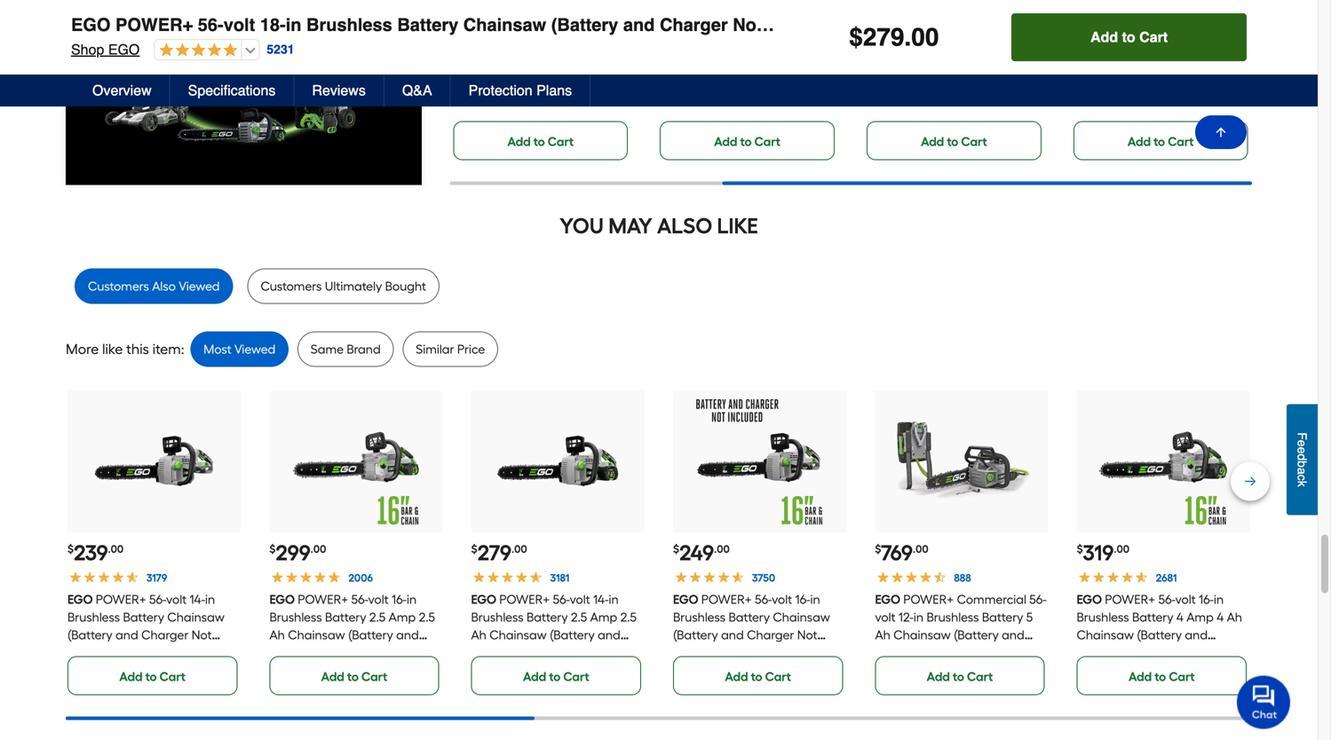 Task type: locate. For each thing, give the bounding box(es) containing it.
2 horizontal spatial ion)
[[1087, 74, 1108, 90]]

2 16- from the left
[[795, 592, 811, 607]]

$ for power+ 56-volt 16-in brushless battery 2.5 amp 2.5 ah chainsaw (battery and charger included)
[[269, 543, 276, 556]]

volt up protection
[[498, 57, 519, 72]]

e up d
[[1296, 440, 1310, 447]]

2 horizontal spatial lithium
[[1177, 57, 1220, 72]]

q&a button
[[384, 75, 451, 107]]

this
[[126, 341, 149, 358]]

1 amp from the left
[[389, 610, 416, 625]]

ion for 399
[[813, 57, 830, 72]]

volt for 28
[[1118, 57, 1140, 72]]

1 horizontal spatial $ 249 .00
[[673, 540, 730, 566]]

to inside 279 list item
[[549, 670, 561, 685]]

ego power+ 56-volt 16-in brushless battery 4 amp 4 ah chainsaw (battery and charger included) image
[[1095, 393, 1233, 532]]

add down power+ 56-volt 16-in brushless battery 4 amp 4 ah chainsaw (battery and charger included)
[[1129, 670, 1152, 685]]

add to cart inside add to cart button
[[1091, 29, 1168, 45]]

cart inside 319 list item
[[1169, 670, 1195, 685]]

power+ inside power+ 56-volt 16-in brushless battery 2.5 amp 2.5 ah chainsaw (battery and charger included)
[[298, 592, 348, 607]]

to up '56-volt 28 ah lithium ion (li-ion) battery'
[[1122, 29, 1136, 45]]

brushless inside power+ 56-volt 14-in brushless battery 2.5 amp 2.5 ah chainsaw (battery and charger included)
[[471, 610, 524, 625]]

lithium right 28
[[1177, 57, 1220, 72]]

0 horizontal spatial 14-
[[190, 592, 205, 607]]

add to cart for 769 list item
[[927, 670, 993, 685]]

0 horizontal spatial lithium
[[551, 57, 593, 72]]

1 vertical spatial also
[[152, 279, 176, 294]]

28
[[1143, 57, 1156, 72]]

brushless for 319
[[1077, 610, 1130, 625]]

cart down power+ 56-volt 14-in brushless battery 2.5 amp 2.5 ah chainsaw (battery and charger included) at the bottom
[[563, 670, 589, 685]]

0 horizontal spatial also
[[152, 279, 176, 294]]

769
[[881, 540, 913, 566]]

cart for 169 list item
[[961, 134, 987, 149]]

chainsaw inside the power+ 56-volt 14-in brushless battery chainsaw (battery and charger not included)
[[167, 610, 225, 625]]

add to cart link for 399 list item
[[660, 121, 835, 160]]

power+ inside the power+ 56-volt 14-in brushless battery chainsaw (battery and charger not included)
[[96, 592, 146, 607]]

charger inside the power+ 56-volt 16-in brushless battery chainsaw (battery and charger not included)
[[747, 628, 794, 643]]

lithium inside 56-volt 7.5 ah; lithium ion (li-ion) battery
[[768, 57, 810, 72]]

volt down 00
[[911, 57, 933, 72]]

to for 169 list item
[[947, 134, 959, 149]]

add down power+ 56-volt 16-in brushless battery 2.5 amp 2.5 ah chainsaw (battery and charger included)
[[321, 670, 345, 685]]

2 ion) from the left
[[673, 74, 694, 90]]

volt left 7.5
[[705, 57, 726, 72]]

add to cart for 319 list item
[[1129, 670, 1195, 685]]

to
[[1122, 29, 1136, 45], [534, 134, 545, 149], [740, 134, 752, 149], [947, 134, 959, 149], [1154, 134, 1166, 149], [145, 670, 157, 685], [347, 670, 359, 685], [549, 670, 561, 685], [751, 670, 763, 685], [953, 670, 965, 685], [1155, 670, 1167, 685]]

.00 up 28
[[1127, 10, 1143, 23]]

ion inside 56-volt 7.5 ah; lithium ion (li-ion) battery
[[813, 57, 830, 72]]

ion) inside '56-volt 4 ah lithium ion (li- ion) battery'
[[453, 74, 474, 90]]

.00 up the power+ 56-volt 14-in brushless battery chainsaw (battery and charger not included)
[[108, 543, 124, 556]]

ego 56v system image
[[66, 0, 422, 185]]

$ 279 . 00
[[849, 23, 939, 52]]

2 ion from the left
[[813, 57, 830, 72]]

299
[[276, 540, 311, 566]]

not
[[733, 15, 763, 35], [192, 628, 212, 643], [797, 628, 818, 643]]

similar price
[[416, 342, 485, 357]]

2 horizontal spatial 4
[[1217, 610, 1224, 625]]

add down the power+ 56-volt 14-in brushless battery chainsaw (battery and charger not included)
[[119, 670, 143, 685]]

1 horizontal spatial 16-
[[795, 592, 811, 607]]

amp inside power+ 56-volt 14-in brushless battery 2.5 amp 2.5 ah chainsaw (battery and charger included)
[[591, 610, 618, 625]]

add to cart link
[[453, 121, 628, 160], [660, 121, 835, 160], [867, 121, 1042, 160], [1074, 121, 1249, 160], [68, 657, 237, 696], [269, 657, 439, 696], [471, 657, 641, 696], [673, 657, 843, 696], [875, 657, 1045, 696], [1077, 657, 1247, 696]]

1 ion from the left
[[596, 57, 613, 72]]

volt for 319
[[1176, 592, 1196, 607]]

$ for power+ 56-volt 14-in brushless battery 2.5 amp 2.5 ah chainsaw (battery and charger included)
[[471, 543, 478, 556]]

cart down power+ 56-volt 16-in brushless battery 4 amp 4 ah chainsaw (battery and charger included)
[[1169, 670, 1195, 685]]

5
[[1026, 610, 1033, 625]]

chainsaw inside power+ commercial 56- volt 12-in brushless battery 5 ah chainsaw (battery and charger included)
[[894, 628, 951, 643]]

power+ 56-volt 14-in brushless battery chainsaw (battery and charger not included)
[[68, 592, 225, 661]]

e
[[1296, 440, 1310, 447], [1296, 447, 1310, 454]]

to inside 1,399 list item
[[1154, 134, 1166, 149]]

add to cart inside 319 list item
[[1129, 670, 1195, 685]]

4
[[522, 57, 529, 72], [1177, 610, 1184, 625], [1217, 610, 1224, 625]]

ion) down add to cart button
[[1087, 74, 1108, 90]]

0 horizontal spatial 249
[[460, 7, 494, 33]]

1 horizontal spatial customers
[[261, 279, 322, 294]]

5231
[[267, 42, 294, 57]]

3 volt from the left
[[911, 57, 933, 72]]

add to cart link for 169 list item
[[867, 121, 1042, 160]]

ego for 319
[[1077, 592, 1103, 607]]

0 horizontal spatial customers
[[88, 279, 149, 294]]

customers also viewed
[[88, 279, 220, 294]]

add down protection plans button
[[508, 134, 531, 149]]

to inside button
[[1122, 29, 1136, 45]]

279 for .
[[863, 23, 905, 52]]

1 horizontal spatial ion
[[813, 57, 830, 72]]

$ for power+ 56-volt 16-in brushless battery 4 amp 4 ah chainsaw (battery and charger included)
[[1077, 543, 1083, 556]]

e up 'b' on the right bottom
[[1296, 447, 1310, 454]]

volt for 7.5
[[705, 57, 726, 72]]

add down 56-volt 7.5 ah; lithium ion (li-ion) battery
[[714, 134, 738, 149]]

to down power+ 56-volt 16-in brushless battery 4 amp 4 ah chainsaw (battery and charger included)
[[1155, 670, 1167, 685]]

.00 up 56-volt 7.5 ah; lithium ion (li-ion) battery
[[701, 10, 716, 23]]

319
[[1083, 540, 1114, 566]]

$ 249 .00 for ego
[[673, 540, 730, 566]]

power+ 56-volt 14-in brushless battery 2.5 amp 2.5 ah chainsaw (battery and charger included)
[[471, 592, 637, 661]]

3 lithium from the left
[[1177, 57, 1220, 72]]

1 horizontal spatial also
[[657, 213, 713, 239]]

1 lithium from the left
[[551, 57, 593, 72]]

.00 up the power+ 56-volt 16-in brushless battery chainsaw (battery and charger not included)
[[714, 543, 730, 556]]

ion) inside 56-volt 7.5 ah; lithium ion (li-ion) battery
[[673, 74, 694, 90]]

to inside 169 list item
[[947, 134, 959, 149]]

power+ inside the power+ 56-volt 16-in brushless battery chainsaw (battery and charger not included)
[[701, 592, 752, 607]]

.00 up power+ 56-volt 14-in brushless battery 2.5 amp 2.5 ah chainsaw (battery and charger included) at the bottom
[[512, 543, 527, 556]]

add to cart up 28
[[1091, 29, 1168, 45]]

1 horizontal spatial 14-
[[594, 592, 609, 607]]

ego for 299
[[269, 592, 295, 607]]

279
[[863, 23, 905, 52], [478, 540, 512, 566]]

battery inside power+ commercial 56- volt 12-in brushless battery 5 ah chainsaw (battery and charger included)
[[982, 610, 1024, 625]]

add to cart down power+ commercial 56- volt 12-in brushless battery 5 ah chainsaw (battery and charger included)
[[927, 670, 993, 685]]

1 16- from the left
[[392, 592, 407, 607]]

249 for ego
[[679, 540, 714, 566]]

4 volt from the left
[[1118, 57, 1140, 72]]

14- inside power+ 56-volt 14-in brushless battery 2.5 amp 2.5 ah chainsaw (battery and charger included)
[[594, 592, 609, 607]]

volt for battery
[[911, 57, 933, 72]]

to down the power+ 56-volt 16-in brushless battery chainsaw (battery and charger not included)
[[751, 670, 763, 685]]

add down the power+ 56-volt 16-in brushless battery chainsaw (battery and charger not included)
[[725, 670, 748, 685]]

$ 249 .00
[[453, 7, 510, 33], [673, 540, 730, 566]]

protection plans
[[469, 82, 572, 99]]

56-
[[198, 15, 224, 35], [482, 57, 498, 72], [688, 57, 705, 72], [895, 57, 912, 72], [1102, 57, 1118, 72], [149, 592, 166, 607], [351, 592, 368, 607], [553, 592, 570, 607], [755, 592, 772, 607], [1030, 592, 1047, 607], [1159, 592, 1176, 607]]

lithium up plans
[[551, 57, 593, 72]]

0 horizontal spatial 16-
[[392, 592, 407, 607]]

to for 299 list item
[[347, 670, 359, 685]]

1 horizontal spatial viewed
[[234, 342, 276, 357]]

ion)
[[453, 74, 474, 90], [673, 74, 694, 90], [1087, 74, 1108, 90]]

brushless inside power+ 56-volt 16-in brushless battery 4 amp 4 ah chainsaw (battery and charger included)
[[1077, 610, 1130, 625]]

power+ inside power+ commercial 56- volt 12-in brushless battery 5 ah chainsaw (battery and charger included)
[[903, 592, 954, 607]]

1 horizontal spatial 279
[[863, 23, 905, 52]]

$
[[453, 10, 460, 23], [660, 10, 666, 23], [1074, 10, 1080, 23], [849, 23, 863, 52], [68, 543, 74, 556], [269, 543, 276, 556], [471, 543, 478, 556], [673, 543, 679, 556], [875, 543, 881, 556], [1077, 543, 1083, 556]]

to down power+ commercial 56- volt 12-in brushless battery 5 ah chainsaw (battery and charger included)
[[953, 670, 965, 685]]

.00 inside '$ 319 .00'
[[1114, 543, 1130, 556]]

power+ for 249
[[701, 592, 752, 607]]

2 customers from the left
[[261, 279, 322, 294]]

volt for 249
[[772, 592, 792, 607]]

0 horizontal spatial ion)
[[453, 74, 474, 90]]

3 ion) from the left
[[1087, 74, 1108, 90]]

0 vertical spatial 249 list item
[[453, 0, 632, 160]]

item
[[153, 341, 181, 358]]

169 list item
[[867, 0, 1045, 160]]

cart inside 299 list item
[[362, 670, 388, 685]]

volt left 28
[[1118, 57, 1140, 72]]

$ inside '$ 319 .00'
[[1077, 543, 1083, 556]]

2 horizontal spatial 16-
[[1199, 592, 1214, 607]]

0 horizontal spatial not
[[192, 628, 212, 643]]

ion) down the 399
[[673, 74, 694, 90]]

2 horizontal spatial amp
[[1187, 610, 1214, 625]]

not inside the power+ 56-volt 16-in brushless battery chainsaw (battery and charger not included)
[[797, 628, 818, 643]]

1 vertical spatial $ 249 .00
[[673, 540, 730, 566]]

add to cart link for 299 list item
[[269, 657, 439, 696]]

ion
[[596, 57, 613, 72], [813, 57, 830, 72], [1223, 57, 1240, 72]]

2 horizontal spatial (li-
[[1074, 74, 1087, 90]]

power+
[[115, 15, 193, 35], [96, 592, 146, 607], [298, 592, 348, 607], [500, 592, 550, 607], [701, 592, 752, 607], [903, 592, 954, 607], [1105, 592, 1156, 607]]

add to cart down power+ 56-volt 14-in brushless battery 2.5 amp 2.5 ah chainsaw (battery and charger included) at the bottom
[[523, 670, 589, 685]]

add to cart down 56-volt battery charger (charger included) link
[[921, 134, 987, 149]]

add to cart down power+ 56-volt 16-in brushless battery 2.5 amp 2.5 ah chainsaw (battery and charger included)
[[321, 670, 388, 685]]

to down 56-volt battery charger (charger included) link
[[947, 134, 959, 149]]

charger inside power+ commercial 56- volt 12-in brushless battery 5 ah chainsaw (battery and charger included)
[[875, 646, 923, 661]]

volt inside power+ 56-volt 16-in brushless battery 4 amp 4 ah chainsaw (battery and charger included)
[[1176, 592, 1196, 607]]

chainsaw
[[463, 15, 546, 35], [167, 610, 225, 625], [773, 610, 830, 625], [288, 628, 345, 643], [490, 628, 547, 643], [894, 628, 951, 643], [1077, 628, 1134, 643]]

249
[[460, 7, 494, 33], [679, 540, 714, 566]]

cart for 279 list item
[[563, 670, 589, 685]]

to down 56-volt 7.5 ah; lithium ion (li-ion) battery
[[740, 134, 752, 149]]

volt inside '56-volt 4 ah lithium ion (li- ion) battery'
[[498, 57, 519, 72]]

279 inside list item
[[478, 540, 512, 566]]

2 volt from the left
[[705, 57, 726, 72]]

add to cart for leftmost 249 list item
[[508, 134, 574, 149]]

volt
[[224, 15, 255, 35], [166, 592, 187, 607], [368, 592, 389, 607], [570, 592, 591, 607], [772, 592, 792, 607], [1176, 592, 1196, 607], [875, 610, 896, 625]]

cart for leftmost 249 list item
[[548, 134, 574, 149]]

in inside power+ 56-volt 16-in brushless battery 4 amp 4 ah chainsaw (battery and charger included)
[[1214, 592, 1224, 607]]

cart inside 769 list item
[[967, 670, 993, 685]]

(battery
[[551, 15, 618, 35], [68, 628, 113, 643], [348, 628, 393, 643], [550, 628, 595, 643], [673, 628, 718, 643], [954, 628, 999, 643], [1137, 628, 1182, 643]]

3 ion from the left
[[1223, 57, 1240, 72]]

customers ultimately bought
[[261, 279, 426, 294]]

.00 inside $ 769 .00
[[913, 543, 929, 556]]

$ for power+ 56-volt 14-in brushless battery chainsaw (battery and charger not included)
[[68, 543, 74, 556]]

add inside 299 list item
[[321, 670, 345, 685]]

2 horizontal spatial not
[[797, 628, 818, 643]]

3 16- from the left
[[1199, 592, 1214, 607]]

add to cart
[[1091, 29, 1168, 45], [508, 134, 574, 149], [714, 134, 781, 149], [921, 134, 987, 149], [1128, 134, 1194, 149], [119, 670, 186, 685], [321, 670, 388, 685], [523, 670, 589, 685], [725, 670, 791, 685], [927, 670, 993, 685], [1129, 670, 1195, 685]]

ion) for 399
[[673, 74, 694, 90]]

to for 769 list item
[[953, 670, 965, 685]]

0 horizontal spatial 249 list item
[[453, 0, 632, 160]]

add inside 1,399 list item
[[1128, 134, 1151, 149]]

2 14- from the left
[[594, 592, 609, 607]]

battery inside the power+ 56-volt 16-in brushless battery chainsaw (battery and charger not included)
[[729, 610, 770, 625]]

q&a
[[402, 82, 432, 99]]

more like this item :
[[66, 341, 184, 358]]

1 e from the top
[[1296, 440, 1310, 447]]

0 vertical spatial $ 249 .00
[[453, 7, 510, 33]]

1 horizontal spatial lithium
[[768, 57, 810, 72]]

charger inside 56-volt battery charger (charger included)
[[980, 57, 1027, 72]]

add to cart link inside 299 list item
[[269, 657, 439, 696]]

1 horizontal spatial ion)
[[673, 74, 694, 90]]

$ 279 .00
[[471, 540, 527, 566]]

add for 319 list item
[[1129, 670, 1152, 685]]

1 horizontal spatial 249
[[679, 540, 714, 566]]

(li- for 399
[[660, 74, 673, 90]]

add to cart down power+ 56-volt 16-in brushless battery 4 amp 4 ah chainsaw (battery and charger included)
[[1129, 670, 1195, 685]]

brand
[[347, 342, 381, 357]]

(li- inside 56-volt 7.5 ah; lithium ion (li-ion) battery
[[660, 74, 673, 90]]

most viewed
[[204, 342, 276, 357]]

add inside 169 list item
[[921, 134, 944, 149]]

add down 56-volt battery charger (charger included) link
[[921, 134, 944, 149]]

like
[[717, 213, 758, 239]]

add up '56-volt 28 ah lithium ion (li-ion) battery'
[[1091, 29, 1118, 45]]

volt for 279
[[570, 592, 591, 607]]

0 vertical spatial 249
[[460, 7, 494, 33]]

cart for the 239 list item
[[160, 670, 186, 685]]

customers for customers also viewed
[[88, 279, 149, 294]]

add to cart link inside 319 list item
[[1077, 657, 1247, 696]]

brushless inside the power+ 56-volt 16-in brushless battery chainsaw (battery and charger not included)
[[673, 610, 726, 625]]

power+ inside power+ 56-volt 14-in brushless battery 2.5 amp 2.5 ah chainsaw (battery and charger included)
[[500, 592, 550, 607]]

$ inside $ 769 .00
[[875, 543, 881, 556]]

3 amp from the left
[[1187, 610, 1214, 625]]

to left the arrow up "icon"
[[1154, 134, 1166, 149]]

volt inside the power+ 56-volt 16-in brushless battery chainsaw (battery and charger not included)
[[772, 592, 792, 607]]

0 horizontal spatial 4
[[522, 57, 529, 72]]

1 horizontal spatial amp
[[591, 610, 618, 625]]

most
[[204, 342, 231, 357]]

56- inside power+ 56-volt 16-in brushless battery 4 amp 4 ah chainsaw (battery and charger included)
[[1159, 592, 1176, 607]]

add to cart down the power+ 56-volt 14-in brushless battery chainsaw (battery and charger not included)
[[119, 670, 186, 685]]

you
[[560, 213, 604, 239]]

volt for 4
[[498, 57, 519, 72]]

f e e d b a c k button
[[1287, 404, 1318, 515]]

14- for 239
[[190, 592, 205, 607]]

$ inside $ 1,399 .00
[[1074, 10, 1080, 23]]

18-
[[260, 15, 286, 35]]

cart for 319 list item
[[1169, 670, 1195, 685]]

0 horizontal spatial (li-
[[616, 57, 629, 72]]

1 vertical spatial 249
[[679, 540, 714, 566]]

charger inside power+ 56-volt 14-in brushless battery 2.5 amp 2.5 ah chainsaw (battery and charger included)
[[471, 646, 519, 661]]

add for the 239 list item
[[119, 670, 143, 685]]

cart down 56-volt 7.5 ah; lithium ion (li-ion) battery
[[755, 134, 781, 149]]

0 horizontal spatial viewed
[[179, 279, 220, 294]]

volt inside power+ 56-volt 14-in brushless battery 2.5 amp 2.5 ah chainsaw (battery and charger included)
[[570, 592, 591, 607]]

(charger
[[867, 74, 917, 90]]

volt
[[498, 57, 519, 72], [705, 57, 726, 72], [911, 57, 933, 72], [1118, 57, 1140, 72]]

add to cart down the power+ 56-volt 16-in brushless battery chainsaw (battery and charger not included)
[[725, 670, 791, 685]]

in for 279
[[609, 592, 619, 607]]

0 horizontal spatial ion
[[596, 57, 613, 72]]

in for 239
[[205, 592, 215, 607]]

reviews
[[312, 82, 366, 99]]

1 horizontal spatial (li-
[[660, 74, 673, 90]]

769 list item
[[875, 391, 1049, 696]]

399
[[666, 7, 701, 33]]

volt inside the power+ 56-volt 14-in brushless battery chainsaw (battery and charger not included)
[[166, 592, 187, 607]]

cart down the power+ 56-volt 16-in brushless battery chainsaw (battery and charger not included)
[[765, 670, 791, 685]]

power+ inside power+ 56-volt 16-in brushless battery 4 amp 4 ah chainsaw (battery and charger included)
[[1105, 592, 1156, 607]]

ego for 279
[[471, 592, 497, 607]]

brushless for 279
[[471, 610, 524, 625]]

add for leftmost 249 list item
[[508, 134, 531, 149]]

0 vertical spatial 279
[[863, 23, 905, 52]]

also up item
[[152, 279, 176, 294]]

customers left ultimately
[[261, 279, 322, 294]]

(li- inside '56-volt 4 ah lithium ion (li- ion) battery'
[[616, 57, 629, 72]]

cart down 56-volt battery charger (charger included)
[[961, 134, 987, 149]]

add down '56-volt 28 ah lithium ion (li-ion) battery'
[[1128, 134, 1151, 149]]

ion) right q&a button
[[453, 74, 474, 90]]

to inside the 239 list item
[[145, 670, 157, 685]]

amp
[[389, 610, 416, 625], [591, 610, 618, 625], [1187, 610, 1214, 625]]

to inside 399 list item
[[740, 134, 752, 149]]

249 list item
[[453, 0, 632, 160], [673, 391, 847, 696]]

1 vertical spatial 279
[[478, 540, 512, 566]]

protection
[[469, 82, 533, 99]]

add to cart inside 1,399 list item
[[1128, 134, 1194, 149]]

add inside 319 list item
[[1129, 670, 1152, 685]]

2.5
[[369, 610, 386, 625], [419, 610, 435, 625], [571, 610, 588, 625], [621, 610, 637, 625]]

1 ion) from the left
[[453, 74, 474, 90]]

to for leftmost 249 list item
[[534, 134, 545, 149]]

.00
[[494, 10, 510, 23], [701, 10, 716, 23], [1127, 10, 1143, 23], [108, 543, 124, 556], [311, 543, 326, 556], [512, 543, 527, 556], [714, 543, 730, 556], [913, 543, 929, 556], [1114, 543, 1130, 556]]

ego power+ 56-volt 16-in brushless battery 2.5 amp 2.5 ah chainsaw (battery and charger included) image
[[287, 393, 426, 532]]

add to cart link inside 1,399 list item
[[1074, 121, 1249, 160]]

cart inside the 239 list item
[[160, 670, 186, 685]]

battery inside 56-volt 7.5 ah; lithium ion (li-ion) battery
[[697, 74, 738, 90]]

add to cart link for the 239 list item
[[68, 657, 237, 696]]

viewed
[[179, 279, 220, 294], [234, 342, 276, 357]]

add to cart link for the rightmost 249 list item
[[673, 657, 843, 696]]

1 vertical spatial 249 list item
[[673, 391, 847, 696]]

to down power+ 56-volt 14-in brushless battery 2.5 amp 2.5 ah chainsaw (battery and charger included) at the bottom
[[549, 670, 561, 685]]

add inside the 239 list item
[[119, 670, 143, 685]]

add to cart left the arrow up "icon"
[[1128, 134, 1194, 149]]

2 horizontal spatial ion
[[1223, 57, 1240, 72]]

ego
[[71, 15, 111, 35], [108, 41, 140, 58], [1074, 57, 1099, 72], [68, 592, 93, 607], [269, 592, 295, 607], [471, 592, 497, 607], [673, 592, 699, 607], [875, 592, 901, 607], [1077, 592, 1103, 607]]

add to cart for the 239 list item
[[119, 670, 186, 685]]

0 horizontal spatial 279
[[478, 540, 512, 566]]

add inside 279 list item
[[523, 670, 546, 685]]

56-volt 4 ah lithium ion (li- ion) battery link
[[453, 57, 629, 90]]

add down power+ 56-volt 14-in brushless battery 2.5 amp 2.5 ah chainsaw (battery and charger included) at the bottom
[[523, 670, 546, 685]]

239
[[74, 540, 108, 566]]

cart down plans
[[548, 134, 574, 149]]

cart up 28
[[1140, 29, 1168, 45]]

add to cart link inside 769 list item
[[875, 657, 1045, 696]]

14-
[[190, 592, 205, 607], [594, 592, 609, 607]]

cart for 399 list item
[[755, 134, 781, 149]]

add to cart link for 319 list item
[[1077, 657, 1247, 696]]

.00 inside $ 279 .00
[[512, 543, 527, 556]]

to inside 769 list item
[[953, 670, 965, 685]]

2 amp from the left
[[591, 610, 618, 625]]

brushless inside the power+ 56-volt 14-in brushless battery chainsaw (battery and charger not included)
[[68, 610, 120, 625]]

chat invite button image
[[1237, 676, 1292, 730]]

16- for 299
[[392, 592, 407, 607]]

also
[[657, 213, 713, 239], [152, 279, 176, 294]]

cart down power+ commercial 56- volt 12-in brushless battery 5 ah chainsaw (battery and charger included)
[[967, 670, 993, 685]]

ego inside 299 list item
[[269, 592, 295, 607]]

add down power+ commercial 56- volt 12-in brushless battery 5 ah chainsaw (battery and charger included)
[[927, 670, 950, 685]]

0 vertical spatial also
[[657, 213, 713, 239]]

add for 279 list item
[[523, 670, 546, 685]]

lithium inside '56-volt 4 ah lithium ion (li- ion) battery'
[[551, 57, 593, 72]]

viewed right most in the top of the page
[[234, 342, 276, 357]]

volt inside 56-volt 7.5 ah; lithium ion (li-ion) battery
[[705, 57, 726, 72]]

specifications button
[[170, 75, 294, 107]]

add inside 399 list item
[[714, 134, 738, 149]]

add inside 769 list item
[[927, 670, 950, 685]]

ego inside the 239 list item
[[68, 592, 93, 607]]

viewed up :
[[179, 279, 220, 294]]

lithium right ah;
[[768, 57, 810, 72]]

brushless
[[307, 15, 392, 35], [68, 610, 120, 625], [269, 610, 322, 625], [471, 610, 524, 625], [673, 610, 726, 625], [927, 610, 979, 625], [1077, 610, 1130, 625]]

$ 1,399 .00
[[1074, 7, 1143, 33]]

56- inside power+ commercial 56- volt 12-in brushless battery 5 ah chainsaw (battery and charger included)
[[1030, 592, 1047, 607]]

add to cart inside 279 list item
[[523, 670, 589, 685]]

cart for the rightmost 249 list item
[[765, 670, 791, 685]]

0 horizontal spatial $ 249 .00
[[453, 7, 510, 33]]

add to cart down plans
[[508, 134, 574, 149]]

add to cart down 56-volt 7.5 ah; lithium ion (li-ion) battery
[[714, 134, 781, 149]]

1 customers from the left
[[88, 279, 149, 294]]

2 lithium from the left
[[768, 57, 810, 72]]

1 volt from the left
[[498, 57, 519, 72]]

cart for 1,399 list item
[[1168, 134, 1194, 149]]

2 2.5 from the left
[[419, 610, 435, 625]]

cart left the arrow up "icon"
[[1168, 134, 1194, 149]]

to down the power+ 56-volt 14-in brushless battery chainsaw (battery and charger not included)
[[145, 670, 157, 685]]

ego inside 1,399 list item
[[1074, 57, 1099, 72]]

(battery inside power+ 56-volt 16-in brushless battery 4 amp 4 ah chainsaw (battery and charger included)
[[1137, 628, 1182, 643]]

cart down the power+ 56-volt 14-in brushless battery chainsaw (battery and charger not included)
[[160, 670, 186, 685]]

.00 up power+ 56-volt 16-in brushless battery 4 amp 4 ah chainsaw (battery and charger included)
[[1114, 543, 1130, 556]]

0 horizontal spatial amp
[[389, 610, 416, 625]]

1 horizontal spatial 249 list item
[[673, 391, 847, 696]]

add to cart for 1,399 list item
[[1128, 134, 1194, 149]]

1 14- from the left
[[190, 592, 205, 607]]

also left "like"
[[657, 213, 713, 239]]

$ 399 .00
[[660, 7, 716, 33]]

to down power+ 56-volt 16-in brushless battery 2.5 amp 2.5 ah chainsaw (battery and charger included)
[[347, 670, 359, 685]]

to down plans
[[534, 134, 545, 149]]

and
[[623, 15, 655, 35], [116, 628, 138, 643], [396, 628, 419, 643], [598, 628, 621, 643], [721, 628, 744, 643], [1002, 628, 1025, 643], [1185, 628, 1208, 643]]

power+ commercial 56- volt 12-in brushless battery 5 ah chainsaw (battery and charger included)
[[875, 592, 1047, 661]]

ego for 1,399
[[1074, 57, 1099, 72]]

cart down power+ 56-volt 16-in brushless battery 2.5 amp 2.5 ah chainsaw (battery and charger included)
[[362, 670, 388, 685]]

included) inside power+ 56-volt 16-in brushless battery 2.5 amp 2.5 ah chainsaw (battery and charger included)
[[320, 646, 372, 661]]

.00 up power+ 56-volt 16-in brushless battery 2.5 amp 2.5 ah chainsaw (battery and charger included)
[[311, 543, 326, 556]]

.00 up 12- on the right bottom of the page
[[913, 543, 929, 556]]

customers up 'like'
[[88, 279, 149, 294]]



Task type: vqa. For each thing, say whether or not it's contained in the screenshot.


Task type: describe. For each thing, give the bounding box(es) containing it.
in for 249
[[811, 592, 820, 607]]

add for 299 list item
[[321, 670, 345, 685]]

$ inside the $ 399 .00
[[660, 10, 666, 23]]

(battery inside power+ commercial 56- volt 12-in brushless battery 5 ah chainsaw (battery and charger included)
[[954, 628, 999, 643]]

customers for customers ultimately bought
[[261, 279, 322, 294]]

in for 319
[[1214, 592, 1224, 607]]

brushless for 239
[[68, 610, 120, 625]]

battery inside '56-volt 4 ah lithium ion (li- ion) battery'
[[477, 74, 519, 90]]

279 for .00
[[478, 540, 512, 566]]

add for 399 list item
[[714, 134, 738, 149]]

ah;
[[746, 57, 765, 72]]

c
[[1296, 475, 1310, 481]]

1,399
[[1080, 7, 1127, 33]]

$ for 56-volt 28 ah lithium ion (li-ion) battery
[[1074, 10, 1080, 23]]

249 for 56-volt 4 ah lithium ion (li- ion) battery
[[460, 7, 494, 33]]

power+ for 319
[[1105, 592, 1156, 607]]

chainsaw inside power+ 56-volt 16-in brushless battery 2.5 amp 2.5 ah chainsaw (battery and charger included)
[[288, 628, 345, 643]]

f
[[1296, 433, 1310, 440]]

00
[[912, 23, 939, 52]]

same brand
[[311, 342, 381, 357]]

volt for 299
[[368, 592, 389, 607]]

amp for 279
[[591, 610, 618, 625]]

reviews button
[[294, 75, 384, 107]]

ego for 769
[[875, 592, 901, 607]]

ego power+ 56-volt 14-in brushless battery chainsaw (battery and charger not included) image
[[85, 393, 224, 532]]

56- inside '56-volt 28 ah lithium ion (li-ion) battery'
[[1102, 57, 1118, 72]]

$ for power+ commercial 56- volt 12-in brushless battery 5 ah chainsaw (battery and charger included)
[[875, 543, 881, 556]]

56-volt 7.5 ah; lithium ion (li-ion) battery link
[[660, 57, 830, 90]]

$ 239 .00
[[68, 540, 124, 566]]

4 inside '56-volt 4 ah lithium ion (li- ion) battery'
[[522, 57, 529, 72]]

power+ 56-volt 16-in brushless battery chainsaw (battery and charger not included)
[[673, 592, 830, 661]]

included) inside 56-volt battery charger (charger included)
[[920, 74, 973, 90]]

(battery inside the power+ 56-volt 16-in brushless battery chainsaw (battery and charger not included)
[[673, 628, 718, 643]]

.00 for power+ 56-volt 14-in brushless battery chainsaw (battery and charger not included)
[[108, 543, 124, 556]]

3 2.5 from the left
[[571, 610, 588, 625]]

add inside button
[[1091, 29, 1118, 45]]

279 list item
[[471, 391, 645, 696]]

.00 for power+ 56-volt 16-in brushless battery 4 amp 4 ah chainsaw (battery and charger included)
[[1114, 543, 1130, 556]]

and inside the power+ 56-volt 16-in brushless battery chainsaw (battery and charger not included)
[[721, 628, 744, 643]]

lithium inside '56-volt 28 ah lithium ion (li-ion) battery'
[[1177, 57, 1220, 72]]

included) inside power+ 56-volt 14-in brushless battery 2.5 amp 2.5 ah chainsaw (battery and charger included)
[[522, 646, 574, 661]]

(li- for 249
[[616, 57, 629, 72]]

in inside power+ commercial 56- volt 12-in brushless battery 5 ah chainsaw (battery and charger included)
[[914, 610, 924, 625]]

you may also like
[[560, 213, 758, 239]]

ego for 239
[[68, 592, 93, 607]]

amp for 319
[[1187, 610, 1214, 625]]

arrow up image
[[1214, 125, 1228, 139]]

.00 for power+ 56-volt 16-in brushless battery chainsaw (battery and charger not included)
[[714, 543, 730, 556]]

ah inside power+ commercial 56- volt 12-in brushless battery 5 ah chainsaw (battery and charger included)
[[875, 628, 891, 643]]

charger inside power+ 56-volt 16-in brushless battery 2.5 amp 2.5 ah chainsaw (battery and charger included)
[[269, 646, 317, 661]]

to for 399 list item
[[740, 134, 752, 149]]

56- inside the power+ 56-volt 16-in brushless battery chainsaw (battery and charger not included)
[[755, 592, 772, 607]]

4.7 stars image
[[155, 43, 238, 59]]

1 2.5 from the left
[[369, 610, 386, 625]]

f e e d b a c k
[[1296, 433, 1310, 487]]

like
[[102, 341, 123, 358]]

ah inside '56-volt 28 ah lithium ion (li-ion) battery'
[[1159, 57, 1174, 72]]

.00 for power+ commercial 56- volt 12-in brushless battery 5 ah chainsaw (battery and charger included)
[[913, 543, 929, 556]]

(battery inside power+ 56-volt 14-in brushless battery 2.5 amp 2.5 ah chainsaw (battery and charger included)
[[550, 628, 595, 643]]

chainsaw inside power+ 56-volt 14-in brushless battery 2.5 amp 2.5 ah chainsaw (battery and charger included)
[[490, 628, 547, 643]]

plans
[[537, 82, 572, 99]]

in for 299
[[407, 592, 417, 607]]

169
[[873, 7, 904, 33]]

chainsaw inside power+ 56-volt 16-in brushless battery 4 amp 4 ah chainsaw (battery and charger included)
[[1077, 628, 1134, 643]]

add to cart for 399 list item
[[714, 134, 781, 149]]

ego power+ 56-volt 16-in brushless battery chainsaw (battery and charger not included) image
[[691, 393, 829, 532]]

56- inside 56-volt battery charger (charger included)
[[895, 57, 912, 72]]

bought
[[385, 279, 426, 294]]

239 list item
[[68, 391, 241, 696]]

1,399 list item
[[1074, 0, 1252, 160]]

chainsaw inside the power+ 56-volt 16-in brushless battery chainsaw (battery and charger not included)
[[773, 610, 830, 625]]

included) inside power+ commercial 56- volt 12-in brushless battery 5 ah chainsaw (battery and charger included)
[[926, 646, 978, 661]]

to for 279 list item
[[549, 670, 561, 685]]

and inside power+ 56-volt 16-in brushless battery 4 amp 4 ah chainsaw (battery and charger included)
[[1185, 628, 1208, 643]]

56- inside 56-volt 7.5 ah; lithium ion (li-ion) battery
[[688, 57, 705, 72]]

power+ 56-volt 16-in brushless battery 4 amp 4 ah chainsaw (battery and charger included)
[[1077, 592, 1243, 661]]

0 vertical spatial viewed
[[179, 279, 220, 294]]

1 horizontal spatial 4
[[1177, 610, 1184, 625]]

1 horizontal spatial not
[[733, 15, 763, 35]]

add to cart for 169 list item
[[921, 134, 987, 149]]

not for 249
[[797, 628, 818, 643]]

to for the 239 list item
[[145, 670, 157, 685]]

56-volt 28 ah lithium ion (li-ion) battery
[[1074, 57, 1240, 90]]

a
[[1296, 468, 1310, 475]]

ego power+ commercial 56-volt 12-in brushless battery 5 ah chainsaw (battery and charger included) image
[[893, 393, 1031, 532]]

and inside the power+ 56-volt 14-in brushless battery chainsaw (battery and charger not included)
[[116, 628, 138, 643]]

charger inside power+ 56-volt 16-in brushless battery 4 amp 4 ah chainsaw (battery and charger included)
[[1077, 646, 1125, 661]]

d
[[1296, 454, 1310, 461]]

$ 299 .00
[[269, 540, 326, 566]]

.00 inside the $ 399 .00
[[701, 10, 716, 23]]

add to cart link for leftmost 249 list item
[[453, 121, 628, 160]]

56-volt battery charger (charger included)
[[867, 57, 1027, 90]]

amp for 299
[[389, 610, 416, 625]]

4 2.5 from the left
[[621, 610, 637, 625]]

ego power+ 56-volt 18-in brushless battery chainsaw (battery and charger not included)
[[71, 15, 846, 35]]

battery inside '56-volt 28 ah lithium ion (li-ion) battery'
[[1111, 74, 1152, 90]]

add for 769 list item
[[927, 670, 950, 685]]

.
[[905, 23, 912, 52]]

power+ for 769
[[903, 592, 954, 607]]

more
[[66, 341, 99, 358]]

ion) inside '56-volt 28 ah lithium ion (li-ion) battery'
[[1087, 74, 1108, 90]]

add for 1,399 list item
[[1128, 134, 1151, 149]]

k
[[1296, 481, 1310, 487]]

and inside power+ 56-volt 14-in brushless battery 2.5 amp 2.5 ah chainsaw (battery and charger included)
[[598, 628, 621, 643]]

ion inside '56-volt 28 ah lithium ion (li-ion) battery'
[[1223, 57, 1240, 72]]

ion for 249
[[596, 57, 613, 72]]

299 list item
[[269, 391, 443, 696]]

overview
[[92, 82, 152, 99]]

ah inside power+ 56-volt 14-in brushless battery 2.5 amp 2.5 ah chainsaw (battery and charger included)
[[471, 628, 487, 643]]

power+ 56-volt 16-in brushless battery 2.5 amp 2.5 ah chainsaw (battery and charger included)
[[269, 592, 435, 661]]

add to cart link for 1,399 list item
[[1074, 121, 1249, 160]]

$ 319 .00
[[1077, 540, 1130, 566]]

power+ for 299
[[298, 592, 348, 607]]

to for 1,399 list item
[[1154, 134, 1166, 149]]

ego power+ 56-volt 14-in brushless battery 2.5 amp 2.5 ah chainsaw (battery and charger included) image
[[489, 393, 628, 532]]

add to cart button
[[1012, 13, 1247, 61]]

(battery inside power+ 56-volt 16-in brushless battery 2.5 amp 2.5 ah chainsaw (battery and charger included)
[[348, 628, 393, 643]]

1 vertical spatial viewed
[[234, 342, 276, 357]]

battery inside the power+ 56-volt 14-in brushless battery chainsaw (battery and charger not included)
[[123, 610, 164, 625]]

brushless inside power+ commercial 56- volt 12-in brushless battery 5 ah chainsaw (battery and charger included)
[[927, 610, 979, 625]]

battery inside power+ 56-volt 16-in brushless battery 2.5 amp 2.5 ah chainsaw (battery and charger included)
[[325, 610, 366, 625]]

included) inside power+ 56-volt 16-in brushless battery 4 amp 4 ah chainsaw (battery and charger included)
[[1128, 646, 1180, 661]]

specifications
[[188, 82, 276, 99]]

volt for 239
[[166, 592, 187, 607]]

12-
[[899, 610, 914, 625]]

add to cart link for 279 list item
[[471, 657, 641, 696]]

add to cart for 279 list item
[[523, 670, 589, 685]]

cart inside button
[[1140, 29, 1168, 45]]

ultimately
[[325, 279, 382, 294]]

overview button
[[75, 75, 170, 107]]

included) inside the power+ 56-volt 16-in brushless battery chainsaw (battery and charger not included)
[[673, 646, 726, 661]]

lithium for 399
[[768, 57, 810, 72]]

may
[[609, 213, 653, 239]]

protection plans button
[[451, 75, 591, 107]]

2 e from the top
[[1296, 447, 1310, 454]]

add for 169 list item
[[921, 134, 944, 149]]

and inside power+ commercial 56- volt 12-in brushless battery 5 ah chainsaw (battery and charger included)
[[1002, 628, 1025, 643]]

b
[[1296, 461, 1310, 468]]

56-volt 7.5 ah; lithium ion (li-ion) battery
[[660, 57, 830, 90]]

commercial
[[957, 592, 1027, 607]]

7.5
[[729, 57, 743, 72]]

battery inside power+ 56-volt 16-in brushless battery 4 amp 4 ah chainsaw (battery and charger included)
[[1133, 610, 1174, 625]]

battery inside power+ 56-volt 14-in brushless battery 2.5 amp 2.5 ah chainsaw (battery and charger included)
[[527, 610, 568, 625]]

add for the rightmost 249 list item
[[725, 670, 748, 685]]

not for 239
[[192, 628, 212, 643]]

brushless for 299
[[269, 610, 322, 625]]

.00 for power+ 56-volt 14-in brushless battery 2.5 amp 2.5 ah chainsaw (battery and charger included)
[[512, 543, 527, 556]]

shop
[[71, 41, 104, 58]]

similar
[[416, 342, 454, 357]]

charger inside the power+ 56-volt 14-in brushless battery chainsaw (battery and charger not included)
[[141, 628, 189, 643]]

$ 769 .00
[[875, 540, 929, 566]]

add to cart link for 769 list item
[[875, 657, 1045, 696]]

14- for 279
[[594, 592, 609, 607]]

56- inside '56-volt 4 ah lithium ion (li- ion) battery'
[[482, 57, 498, 72]]

(battery inside the power+ 56-volt 14-in brushless battery chainsaw (battery and charger not included)
[[68, 628, 113, 643]]

to for the rightmost 249 list item
[[751, 670, 763, 685]]

:
[[181, 341, 184, 358]]

add to cart for 299 list item
[[321, 670, 388, 685]]

brushless for 249
[[673, 610, 726, 625]]

included) inside the power+ 56-volt 14-in brushless battery chainsaw (battery and charger not included)
[[68, 646, 120, 661]]

to for 319 list item
[[1155, 670, 1167, 685]]

56- inside power+ 56-volt 14-in brushless battery 2.5 amp 2.5 ah chainsaw (battery and charger included)
[[553, 592, 570, 607]]

56-volt battery charger (charger included) link
[[867, 57, 1027, 90]]

same
[[311, 342, 344, 357]]

ah inside power+ 56-volt 16-in brushless battery 4 amp 4 ah chainsaw (battery and charger included)
[[1227, 610, 1243, 625]]

$ for power+ 56-volt 16-in brushless battery chainsaw (battery and charger not included)
[[673, 543, 679, 556]]

ah inside power+ 56-volt 16-in brushless battery 2.5 amp 2.5 ah chainsaw (battery and charger included)
[[269, 628, 285, 643]]

ion) for 249
[[453, 74, 474, 90]]

price
[[457, 342, 485, 357]]

56- inside the power+ 56-volt 14-in brushless battery chainsaw (battery and charger not included)
[[149, 592, 166, 607]]

319 list item
[[1077, 391, 1251, 696]]

16- for 319
[[1199, 592, 1214, 607]]

399 list item
[[660, 0, 839, 160]]

.00 for power+ 56-volt 16-in brushless battery 2.5 amp 2.5 ah chainsaw (battery and charger included)
[[311, 543, 326, 556]]

lithium for 249
[[551, 57, 593, 72]]

and inside power+ 56-volt 16-in brushless battery 2.5 amp 2.5 ah chainsaw (battery and charger included)
[[396, 628, 419, 643]]

battery inside 56-volt battery charger (charger included)
[[936, 57, 977, 72]]

power+ for 279
[[500, 592, 550, 607]]

cart for 769 list item
[[967, 670, 993, 685]]

volt inside power+ commercial 56- volt 12-in brushless battery 5 ah chainsaw (battery and charger included)
[[875, 610, 896, 625]]

shop ego
[[71, 41, 140, 58]]

.00 up '56-volt 4 ah lithium ion (li- ion) battery'
[[494, 10, 510, 23]]

16- for 249
[[795, 592, 811, 607]]

ah inside '56-volt 4 ah lithium ion (li- ion) battery'
[[532, 57, 548, 72]]

add to cart for the rightmost 249 list item
[[725, 670, 791, 685]]

56-volt 4 ah lithium ion (li- ion) battery
[[453, 57, 629, 90]]

(li- inside '56-volt 28 ah lithium ion (li-ion) battery'
[[1074, 74, 1087, 90]]

56- inside power+ 56-volt 16-in brushless battery 2.5 amp 2.5 ah chainsaw (battery and charger included)
[[351, 592, 368, 607]]



